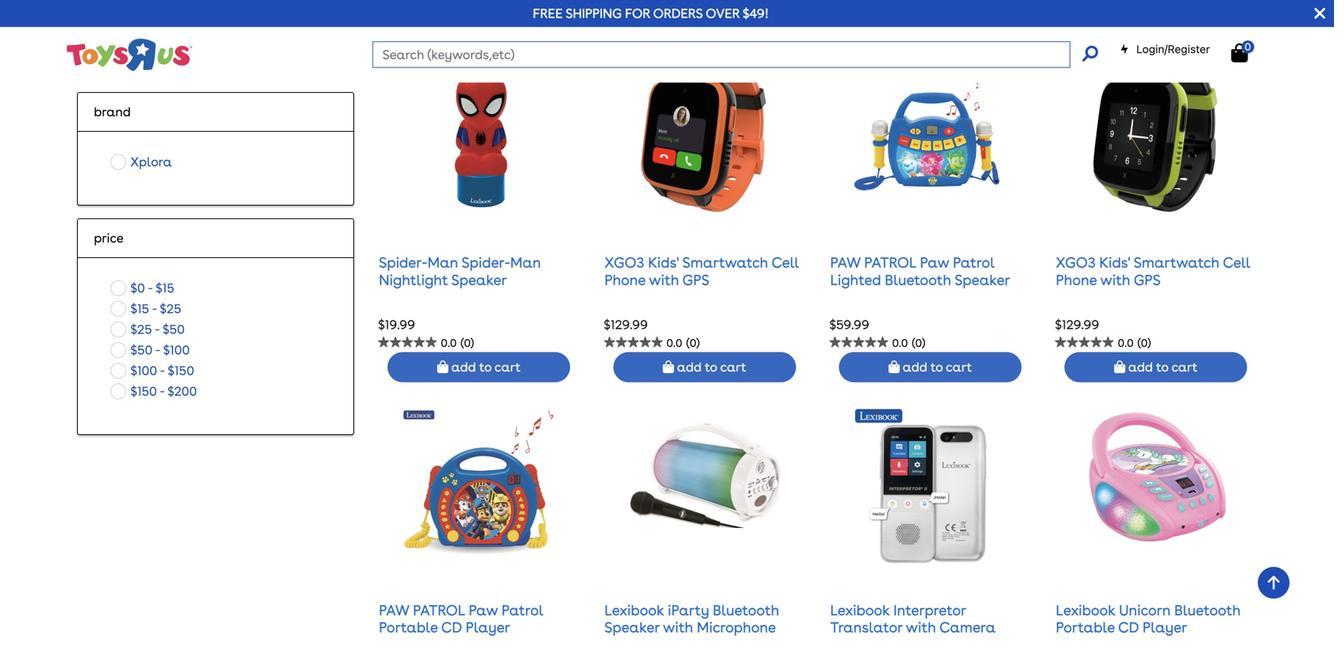 Task type: vqa. For each thing, say whether or not it's contained in the screenshot.
"GAME."
no



Task type: locate. For each thing, give the bounding box(es) containing it.
smartwatch for first the xgo3 kids' smartwatch cell phone with gps link from right
[[1134, 254, 1220, 271]]

1 horizontal spatial smartwatch
[[1134, 254, 1220, 271]]

xplora
[[130, 154, 172, 169]]

$50 down $25 - $50 "button"
[[130, 342, 152, 358]]

$0 - $15
[[130, 280, 174, 296]]

1 horizontal spatial $50
[[163, 322, 185, 337]]

3 shopping bag image from the left
[[889, 361, 900, 373]]

close button image
[[1315, 5, 1325, 22]]

1 cd from the left
[[441, 619, 462, 636]]

patrol
[[953, 254, 995, 271], [502, 602, 543, 619]]

1 vertical spatial $150
[[130, 383, 157, 399]]

xgo3 kids' smartwatch cell phone with gps link
[[605, 254, 799, 289], [1056, 254, 1250, 289]]

0 horizontal spatial patrol
[[502, 602, 543, 619]]

lexibook up translator
[[830, 602, 890, 619]]

0 horizontal spatial kids'
[[648, 254, 679, 271]]

portable inside paw patrol paw patrol portable cd player
[[379, 619, 438, 636]]

paw inside paw patrol paw patrol lighted bluetooth speaker
[[830, 254, 861, 271]]

1 man from the left
[[428, 254, 458, 271]]

xgo3 kids' smartwatch cell phone with gps
[[605, 254, 799, 289], [1056, 254, 1250, 289]]

smartwatch
[[682, 254, 768, 271], [1134, 254, 1220, 271]]

xplora button
[[106, 152, 177, 172]]

bluetooth inside lexibook unicorn bluetooth portable cd player
[[1174, 602, 1241, 619]]

1 horizontal spatial $129.99
[[1055, 317, 1099, 332]]

translator
[[830, 619, 903, 636]]

1 portable from the left
[[379, 619, 438, 636]]

$25 inside "button"
[[130, 322, 152, 337]]

2 (0) from the left
[[686, 336, 700, 350]]

$15 up $15 - $25
[[156, 280, 174, 296]]

1 lexibook from the left
[[605, 602, 664, 619]]

$50 - $100
[[130, 342, 190, 358]]

$0 - $15 button
[[106, 278, 179, 298]]

brand element
[[94, 102, 338, 121]]

0 horizontal spatial lexibook
[[605, 602, 664, 619]]

0 horizontal spatial spider-
[[379, 254, 428, 271]]

1 player from the left
[[466, 619, 510, 636]]

0 horizontal spatial $15
[[130, 301, 149, 316]]

2 horizontal spatial lexibook
[[1056, 602, 1116, 619]]

$100 up $100 - $150
[[163, 342, 190, 358]]

1 vertical spatial shopping bag image
[[1231, 43, 1248, 62]]

lexibook left unicorn
[[1056, 602, 1116, 619]]

1 horizontal spatial kids'
[[1099, 254, 1130, 271]]

$50 inside button
[[130, 342, 152, 358]]

paw for paw patrol paw patrol lighted bluetooth speaker
[[830, 254, 861, 271]]

paw inside paw patrol paw patrol portable cd player
[[469, 602, 498, 619]]

1 horizontal spatial xgo3 kids' smartwatch cell phone with gps image
[[1076, 59, 1236, 218]]

1 xgo3 from the left
[[605, 254, 644, 271]]

$129.99 for first the xgo3 kids' smartwatch cell phone with gps link from right
[[1055, 317, 1099, 332]]

0.0 (0) for 2nd the xgo3 kids' smartwatch cell phone with gps link from right
[[667, 336, 700, 350]]

0 horizontal spatial player
[[466, 619, 510, 636]]

$50
[[163, 322, 185, 337], [130, 342, 152, 358]]

1 horizontal spatial $25
[[160, 301, 181, 316]]

bluetooth inside lexibook iparty bluetooth speaker with microphone
[[713, 602, 779, 619]]

lexibook inside lexibook unicorn bluetooth portable cd player
[[1056, 602, 1116, 619]]

1 horizontal spatial portable
[[1056, 619, 1115, 636]]

0 horizontal spatial phone
[[605, 271, 646, 289]]

with
[[649, 271, 679, 289], [1100, 271, 1131, 289], [663, 619, 693, 636], [906, 619, 936, 636]]

to
[[479, 12, 492, 27], [705, 12, 717, 27], [931, 12, 943, 27], [1156, 12, 1169, 27], [479, 359, 492, 375], [705, 359, 717, 375], [931, 359, 943, 375], [1156, 359, 1169, 375]]

lexibook inside lexibook interpretor translator with camera
[[830, 602, 890, 619]]

gps
[[683, 271, 709, 289], [1134, 271, 1161, 289]]

smartwatch for 2nd the xgo3 kids' smartwatch cell phone with gps link from right
[[682, 254, 768, 271]]

1 xgo3 kids' smartwatch cell phone with gps image from the left
[[625, 59, 784, 218]]

bluetooth right unicorn
[[1174, 602, 1241, 619]]

1 xgo3 kids' smartwatch cell phone with gps link from the left
[[605, 254, 799, 289]]

bluetooth inside paw patrol paw patrol lighted bluetooth speaker
[[885, 271, 951, 289]]

1 smartwatch from the left
[[682, 254, 768, 271]]

cart
[[495, 12, 521, 27], [720, 12, 746, 27], [946, 12, 972, 27], [1172, 12, 1198, 27], [495, 359, 521, 375], [720, 359, 746, 375], [946, 359, 972, 375], [1172, 359, 1198, 375]]

0 vertical spatial $100
[[163, 342, 190, 358]]

1 vertical spatial $50
[[130, 342, 152, 358]]

1 horizontal spatial paw
[[920, 254, 949, 271]]

bluetooth for lexibook unicorn bluetooth portable cd player
[[1174, 602, 1241, 619]]

1 horizontal spatial xgo3
[[1056, 254, 1096, 271]]

1 horizontal spatial $100
[[163, 342, 190, 358]]

1 vertical spatial patrol
[[413, 602, 465, 619]]

over
[[706, 6, 740, 21]]

0 horizontal spatial xgo3 kids' smartwatch cell phone with gps image
[[625, 59, 784, 218]]

0 vertical spatial shopping bag image
[[663, 13, 674, 26]]

1 horizontal spatial paw
[[830, 254, 861, 271]]

0.0 for first the xgo3 kids' smartwatch cell phone with gps link from right shopping bag icon
[[1118, 336, 1134, 350]]

paw
[[830, 254, 861, 271], [379, 602, 409, 619]]

kids'
[[648, 254, 679, 271], [1099, 254, 1130, 271]]

1 cell from the left
[[772, 254, 799, 271]]

lexibook for lexibook unicorn bluetooth portable cd player
[[1056, 602, 1116, 619]]

patrol for bluetooth
[[864, 254, 916, 271]]

2 kids' from the left
[[1099, 254, 1130, 271]]

player inside lexibook unicorn bluetooth portable cd player
[[1143, 619, 1187, 636]]

3 (0) from the left
[[912, 336, 925, 350]]

xgo3
[[605, 254, 644, 271], [1056, 254, 1096, 271]]

Enter Keyword or Item No. search field
[[372, 41, 1070, 68]]

paw inside paw patrol paw patrol lighted bluetooth speaker
[[920, 254, 949, 271]]

2 horizontal spatial bluetooth
[[1174, 602, 1241, 619]]

$25 - $50
[[130, 322, 185, 337]]

1 horizontal spatial xgo3 kids' smartwatch cell phone with gps
[[1056, 254, 1250, 289]]

paw patrol paw patrol portable cd player
[[379, 602, 543, 636]]

0 horizontal spatial portable
[[379, 619, 438, 636]]

0 horizontal spatial paw
[[469, 602, 498, 619]]

1 horizontal spatial $150
[[168, 363, 194, 378]]

patrol inside paw patrol paw patrol lighted bluetooth speaker
[[864, 254, 916, 271]]

paw inside paw patrol paw patrol portable cd player
[[379, 602, 409, 619]]

3 0.0 from the left
[[892, 336, 908, 350]]

1 horizontal spatial patrol
[[864, 254, 916, 271]]

11-12 years
[[130, 28, 193, 43]]

- left $200
[[160, 383, 164, 399]]

1 gps from the left
[[683, 271, 709, 289]]

0 horizontal spatial patrol
[[413, 602, 465, 619]]

add to cart button
[[388, 5, 570, 35], [613, 5, 796, 35], [839, 5, 1022, 35], [1065, 5, 1247, 35], [388, 352, 570, 382], [613, 352, 796, 382], [839, 352, 1022, 382], [1065, 352, 1247, 382]]

- right $0
[[148, 280, 153, 296]]

patrol inside paw patrol paw patrol portable cd player
[[502, 602, 543, 619]]

1 vertical spatial paw
[[469, 602, 498, 619]]

years
[[159, 28, 193, 43]]

xgo3 kids' smartwatch cell phone with gps image
[[625, 59, 784, 218], [1076, 59, 1236, 218]]

0 horizontal spatial smartwatch
[[682, 254, 768, 271]]

$100 down the $50 - $100 button
[[130, 363, 157, 378]]

1 horizontal spatial phone
[[1056, 271, 1097, 289]]

shopping bag image for 2nd the xgo3 kids' smartwatch cell phone with gps link from right
[[663, 361, 674, 373]]

1 horizontal spatial gps
[[1134, 271, 1161, 289]]

speaker
[[451, 271, 507, 289], [955, 271, 1010, 289], [605, 619, 660, 636]]

0 horizontal spatial bluetooth
[[713, 602, 779, 619]]

man
[[428, 254, 458, 271], [510, 254, 541, 271]]

kids' for 2nd the xgo3 kids' smartwatch cell phone with gps link from right
[[648, 254, 679, 271]]

phone
[[605, 271, 646, 289], [1056, 271, 1097, 289]]

11-
[[130, 28, 144, 43]]

2 cell from the left
[[1223, 254, 1250, 271]]

-
[[148, 280, 153, 296], [152, 301, 157, 316], [155, 322, 160, 337], [155, 342, 160, 358], [160, 363, 165, 378], [160, 383, 164, 399]]

1 kids' from the left
[[648, 254, 679, 271]]

2 cd from the left
[[1118, 619, 1139, 636]]

bluetooth
[[885, 271, 951, 289], [713, 602, 779, 619], [1174, 602, 1241, 619]]

gps for 2nd the xgo3 kids' smartwatch cell phone with gps link from right
[[683, 271, 709, 289]]

paw patrol  paw patrol lighted bluetooth speaker image
[[851, 59, 1010, 218]]

1 horizontal spatial $15
[[156, 280, 174, 296]]

$129.99
[[604, 317, 648, 332], [1055, 317, 1099, 332]]

2 lexibook from the left
[[830, 602, 890, 619]]

player
[[466, 619, 510, 636], [1143, 619, 1187, 636]]

1 horizontal spatial shopping bag image
[[1231, 43, 1248, 62]]

1 horizontal spatial player
[[1143, 619, 1187, 636]]

$25 down $15 - $25 button
[[130, 322, 152, 337]]

patrol inside paw patrol paw patrol lighted bluetooth speaker
[[953, 254, 995, 271]]

1 horizontal spatial lexibook
[[830, 602, 890, 619]]

0 horizontal spatial cd
[[441, 619, 462, 636]]

1 horizontal spatial spider-
[[462, 254, 510, 271]]

0 vertical spatial patrol
[[953, 254, 995, 271]]

lighted
[[830, 271, 881, 289]]

lexibook interpretor translator with camera image
[[851, 406, 1010, 566]]

$15 - $25 button
[[106, 298, 186, 319]]

0 horizontal spatial paw
[[379, 602, 409, 619]]

0 horizontal spatial $25
[[130, 322, 152, 337]]

2 0.0 (0) from the left
[[667, 336, 700, 350]]

1 phone from the left
[[605, 271, 646, 289]]

$15
[[156, 280, 174, 296], [130, 301, 149, 316]]

1 $129.99 from the left
[[604, 317, 648, 332]]

0 vertical spatial $50
[[163, 322, 185, 337]]

(0)
[[461, 336, 474, 350], [686, 336, 700, 350], [912, 336, 925, 350], [1138, 336, 1151, 350]]

1 horizontal spatial cd
[[1118, 619, 1139, 636]]

brand
[[94, 104, 131, 119]]

2 portable from the left
[[1056, 619, 1115, 636]]

shopping bag image inside 0 link
[[1231, 43, 1248, 62]]

0 vertical spatial patrol
[[864, 254, 916, 271]]

$15 - $25
[[130, 301, 181, 316]]

cell for first the xgo3 kids' smartwatch cell phone with gps link from right
[[1223, 254, 1250, 271]]

for
[[625, 6, 650, 21]]

- for $50
[[155, 342, 160, 358]]

$100 - $150 button
[[106, 360, 199, 381]]

- up the $150 - $200
[[160, 363, 165, 378]]

4 (0) from the left
[[1138, 336, 1151, 350]]

$50 inside "button"
[[163, 322, 185, 337]]

shopping bag image
[[437, 361, 448, 373], [663, 361, 674, 373], [889, 361, 900, 373], [1114, 361, 1125, 373]]

$100 - $150
[[130, 363, 194, 378]]

(0) for paw patrol paw patrol lighted bluetooth speaker link
[[912, 336, 925, 350]]

2 0.0 from the left
[[667, 336, 682, 350]]

- down $0 - $15
[[152, 301, 157, 316]]

add to cart
[[448, 12, 521, 27], [674, 12, 746, 27], [900, 12, 972, 27], [1125, 12, 1198, 27], [448, 359, 521, 375], [674, 359, 746, 375], [900, 359, 972, 375], [1125, 359, 1198, 375]]

1 0.0 from the left
[[441, 336, 457, 350]]

portable
[[379, 619, 438, 636], [1056, 619, 1115, 636]]

2 player from the left
[[1143, 619, 1187, 636]]

1 vertical spatial paw
[[379, 602, 409, 619]]

1 horizontal spatial patrol
[[953, 254, 995, 271]]

0.0
[[441, 336, 457, 350], [667, 336, 682, 350], [892, 336, 908, 350], [1118, 336, 1134, 350]]

2 spider- from the left
[[462, 254, 510, 271]]

1 shopping bag image from the left
[[437, 361, 448, 373]]

2 xgo3 kids' smartwatch cell phone with gps image from the left
[[1076, 59, 1236, 218]]

spider-
[[379, 254, 428, 271], [462, 254, 510, 271]]

2 horizontal spatial speaker
[[955, 271, 1010, 289]]

- down $25 - $50
[[155, 342, 160, 358]]

0 horizontal spatial xgo3 kids' smartwatch cell phone with gps link
[[605, 254, 799, 289]]

paw
[[920, 254, 949, 271], [469, 602, 498, 619]]

microphone
[[697, 619, 776, 636]]

0 horizontal spatial $129.99
[[604, 317, 648, 332]]

2 man from the left
[[510, 254, 541, 271]]

- inside "button"
[[155, 322, 160, 337]]

lexibook interpretor translator with camera link
[[830, 602, 996, 636]]

0 vertical spatial paw
[[830, 254, 861, 271]]

free shipping for orders over $49!
[[533, 6, 769, 21]]

0 vertical spatial $25
[[160, 301, 181, 316]]

shopping bag image right for
[[663, 13, 674, 26]]

spider-man  spider-man nightlight speaker image
[[424, 59, 534, 218]]

lexibook iparty bluetooth speaker with microphone image
[[625, 406, 784, 528]]

1 horizontal spatial bluetooth
[[885, 271, 951, 289]]

patrol inside paw patrol paw patrol portable cd player
[[413, 602, 465, 619]]

0 horizontal spatial gps
[[683, 271, 709, 289]]

patrol
[[864, 254, 916, 271], [413, 602, 465, 619]]

cell
[[772, 254, 799, 271], [1223, 254, 1250, 271]]

1 xgo3 kids' smartwatch cell phone with gps from the left
[[605, 254, 799, 289]]

1 vertical spatial $15
[[130, 301, 149, 316]]

cd
[[441, 619, 462, 636], [1118, 619, 1139, 636]]

(0) for spider-man spider-man nightlight speaker link
[[461, 336, 474, 350]]

1 horizontal spatial man
[[510, 254, 541, 271]]

2 gps from the left
[[1134, 271, 1161, 289]]

0.0 (0)
[[441, 336, 474, 350], [667, 336, 700, 350], [892, 336, 925, 350], [1118, 336, 1151, 350]]

$25
[[160, 301, 181, 316], [130, 322, 152, 337]]

lexibook inside lexibook iparty bluetooth speaker with microphone
[[605, 602, 664, 619]]

bluetooth right lighted
[[885, 271, 951, 289]]

login/register button
[[1120, 41, 1210, 57]]

0 horizontal spatial speaker
[[451, 271, 507, 289]]

4 0.0 (0) from the left
[[1118, 336, 1151, 350]]

$150 down the $100 - $150 button
[[130, 383, 157, 399]]

2 smartwatch from the left
[[1134, 254, 1220, 271]]

3 0.0 (0) from the left
[[892, 336, 925, 350]]

$100
[[163, 342, 190, 358], [130, 363, 157, 378]]

0 horizontal spatial man
[[428, 254, 458, 271]]

xgo3 kids' smartwatch cell phone with gps image for 2nd the xgo3 kids' smartwatch cell phone with gps link from right
[[625, 59, 784, 218]]

1 (0) from the left
[[461, 336, 474, 350]]

0 vertical spatial $15
[[156, 280, 174, 296]]

add
[[451, 12, 476, 27], [677, 12, 702, 27], [903, 12, 927, 27], [1128, 12, 1153, 27], [451, 359, 476, 375], [677, 359, 702, 375], [903, 359, 927, 375], [1128, 359, 1153, 375]]

None search field
[[372, 41, 1098, 68]]

$15 down $0 - $15 button
[[130, 301, 149, 316]]

4 0.0 from the left
[[1118, 336, 1134, 350]]

0 horizontal spatial xgo3 kids' smartwatch cell phone with gps
[[605, 254, 799, 289]]

lexibook left iparty
[[605, 602, 664, 619]]

1 horizontal spatial xgo3 kids' smartwatch cell phone with gps link
[[1056, 254, 1250, 289]]

lexibook interpretor translator with camera
[[830, 602, 996, 636]]

1 vertical spatial patrol
[[502, 602, 543, 619]]

bluetooth up microphone
[[713, 602, 779, 619]]

1 vertical spatial $25
[[130, 322, 152, 337]]

12
[[144, 28, 156, 43]]

paw for player
[[469, 602, 498, 619]]

2 phone from the left
[[1056, 271, 1097, 289]]

with inside lexibook iparty bluetooth speaker with microphone
[[663, 619, 693, 636]]

1 vertical spatial $100
[[130, 363, 157, 378]]

- down $15 - $25
[[155, 322, 160, 337]]

$49!
[[743, 6, 769, 21]]

$150 up $200
[[168, 363, 194, 378]]

1 horizontal spatial cell
[[1223, 254, 1250, 271]]

login/register
[[1137, 42, 1210, 56]]

0 horizontal spatial xgo3
[[605, 254, 644, 271]]

2 shopping bag image from the left
[[663, 361, 674, 373]]

paw patrol paw patrol lighted bluetooth speaker
[[830, 254, 1010, 289]]

2 $129.99 from the left
[[1055, 317, 1099, 332]]

paw for paw patrol paw patrol portable cd player
[[379, 602, 409, 619]]

2 xgo3 kids' smartwatch cell phone with gps link from the left
[[1056, 254, 1250, 289]]

unicorn
[[1119, 602, 1171, 619]]

$50 up "$50 - $100"
[[163, 322, 185, 337]]

$25 up $25 - $50
[[160, 301, 181, 316]]

shopping bag image
[[663, 13, 674, 26], [1231, 43, 1248, 62]]

lexibook unicorn bluetooth portable cd player image
[[1076, 406, 1236, 549]]

0.0 (0) for paw patrol paw patrol lighted bluetooth speaker link
[[892, 336, 925, 350]]

0 vertical spatial paw
[[920, 254, 949, 271]]

4 shopping bag image from the left
[[1114, 361, 1125, 373]]

1 0.0 (0) from the left
[[441, 336, 474, 350]]

paw patrol paw patrol portable cd player link
[[379, 602, 543, 636]]

0 horizontal spatial cell
[[772, 254, 799, 271]]

1 horizontal spatial speaker
[[605, 619, 660, 636]]

paw for speaker
[[920, 254, 949, 271]]

$150
[[168, 363, 194, 378], [130, 383, 157, 399]]

lexibook
[[605, 602, 664, 619], [830, 602, 890, 619], [1056, 602, 1116, 619]]

shopping bag image right login/register
[[1231, 43, 1248, 62]]

3 lexibook from the left
[[1056, 602, 1116, 619]]

$129.99 for 2nd the xgo3 kids' smartwatch cell phone with gps link from right
[[604, 317, 648, 332]]

2 xgo3 kids' smartwatch cell phone with gps from the left
[[1056, 254, 1250, 289]]

0 horizontal spatial $50
[[130, 342, 152, 358]]



Task type: describe. For each thing, give the bounding box(es) containing it.
0 horizontal spatial $100
[[130, 363, 157, 378]]

free
[[533, 6, 563, 21]]

0.0 (0) for first the xgo3 kids' smartwatch cell phone with gps link from right
[[1118, 336, 1151, 350]]

0
[[1245, 40, 1251, 53]]

2 xgo3 from the left
[[1056, 254, 1096, 271]]

nightlight
[[379, 271, 448, 289]]

portable inside lexibook unicorn bluetooth portable cd player
[[1056, 619, 1115, 636]]

patrol for player
[[502, 602, 543, 619]]

spider-man spider-man nightlight speaker
[[379, 254, 541, 289]]

$150 - $200
[[130, 383, 197, 399]]

- for $100
[[160, 363, 165, 378]]

price
[[94, 230, 124, 246]]

$200
[[167, 383, 197, 399]]

$0
[[130, 280, 145, 296]]

11-12 years button
[[106, 25, 198, 46]]

$25 inside button
[[160, 301, 181, 316]]

kids' for first the xgo3 kids' smartwatch cell phone with gps link from right
[[1099, 254, 1130, 271]]

(0) for 2nd the xgo3 kids' smartwatch cell phone with gps link from right
[[686, 336, 700, 350]]

cell for 2nd the xgo3 kids' smartwatch cell phone with gps link from right
[[772, 254, 799, 271]]

shipping
[[566, 6, 622, 21]]

lexibook for lexibook interpretor translator with camera
[[830, 602, 890, 619]]

paw patrol  paw patrol portable cd player image
[[399, 406, 559, 566]]

paw patrol paw patrol lighted bluetooth speaker link
[[830, 254, 1010, 289]]

shopping bag image for first the xgo3 kids' smartwatch cell phone with gps link from right
[[1114, 361, 1125, 373]]

orders
[[653, 6, 703, 21]]

speaker inside spider-man spider-man nightlight speaker
[[451, 271, 507, 289]]

price element
[[94, 229, 338, 248]]

speaker inside lexibook iparty bluetooth speaker with microphone
[[605, 619, 660, 636]]

lexibook for lexibook iparty bluetooth speaker with microphone
[[605, 602, 664, 619]]

xgo3 kids' smartwatch cell phone with gps image for first the xgo3 kids' smartwatch cell phone with gps link from right
[[1076, 59, 1236, 218]]

free shipping for orders over $49! link
[[533, 6, 769, 21]]

0 link
[[1231, 40, 1264, 63]]

0.0 for shopping bag icon associated with 2nd the xgo3 kids' smartwatch cell phone with gps link from right
[[667, 336, 682, 350]]

bluetooth for lexibook iparty bluetooth speaker with microphone
[[713, 602, 779, 619]]

$50 - $100 button
[[106, 340, 195, 360]]

$25 - $50 button
[[106, 319, 189, 340]]

lexibook unicorn bluetooth portable cd player
[[1056, 602, 1241, 636]]

1 spider- from the left
[[379, 254, 428, 271]]

cd inside lexibook unicorn bluetooth portable cd player
[[1118, 619, 1139, 636]]

phone for 2nd the xgo3 kids' smartwatch cell phone with gps link from right
[[605, 271, 646, 289]]

patrol for speaker
[[953, 254, 995, 271]]

$59.99
[[829, 317, 869, 332]]

- for $25
[[155, 322, 160, 337]]

speaker inside paw patrol paw patrol lighted bluetooth speaker
[[955, 271, 1010, 289]]

xgo3 kids' smartwatch cell phone with gps for first the xgo3 kids' smartwatch cell phone with gps link from right
[[1056, 254, 1250, 289]]

$19.99
[[378, 317, 415, 332]]

0.0 for shopping bag icon related to spider-man spider-man nightlight speaker link
[[441, 336, 457, 350]]

cd inside paw patrol paw patrol portable cd player
[[441, 619, 462, 636]]

xgo3 kids' smartwatch cell phone with gps for 2nd the xgo3 kids' smartwatch cell phone with gps link from right
[[605, 254, 799, 289]]

with inside lexibook interpretor translator with camera
[[906, 619, 936, 636]]

spider-man spider-man nightlight speaker link
[[379, 254, 541, 289]]

- for $15
[[152, 301, 157, 316]]

patrol for cd
[[413, 602, 465, 619]]

toys r us image
[[65, 37, 192, 73]]

$150 - $200 button
[[106, 381, 202, 402]]

phone for first the xgo3 kids' smartwatch cell phone with gps link from right
[[1056, 271, 1097, 289]]

0 horizontal spatial shopping bag image
[[663, 13, 674, 26]]

camera
[[940, 619, 996, 636]]

0.0 for shopping bag icon for paw patrol paw patrol lighted bluetooth speaker link
[[892, 336, 908, 350]]

iparty
[[668, 602, 709, 619]]

shopping bag image for spider-man spider-man nightlight speaker link
[[437, 361, 448, 373]]

gps for first the xgo3 kids' smartwatch cell phone with gps link from right
[[1134, 271, 1161, 289]]

- for $0
[[148, 280, 153, 296]]

shopping bag image for paw patrol paw patrol lighted bluetooth speaker link
[[889, 361, 900, 373]]

lexibook unicorn bluetooth portable cd player link
[[1056, 602, 1241, 636]]

0 horizontal spatial $150
[[130, 383, 157, 399]]

0.0 (0) for spider-man spider-man nightlight speaker link
[[441, 336, 474, 350]]

(0) for first the xgo3 kids' smartwatch cell phone with gps link from right
[[1138, 336, 1151, 350]]

player inside paw patrol paw patrol portable cd player
[[466, 619, 510, 636]]

lexibook iparty bluetooth speaker with microphone link
[[605, 602, 779, 636]]

lexibook iparty bluetooth speaker with microphone
[[605, 602, 779, 636]]

0 vertical spatial $150
[[168, 363, 194, 378]]

- for $150
[[160, 383, 164, 399]]

interpretor
[[893, 602, 966, 619]]



